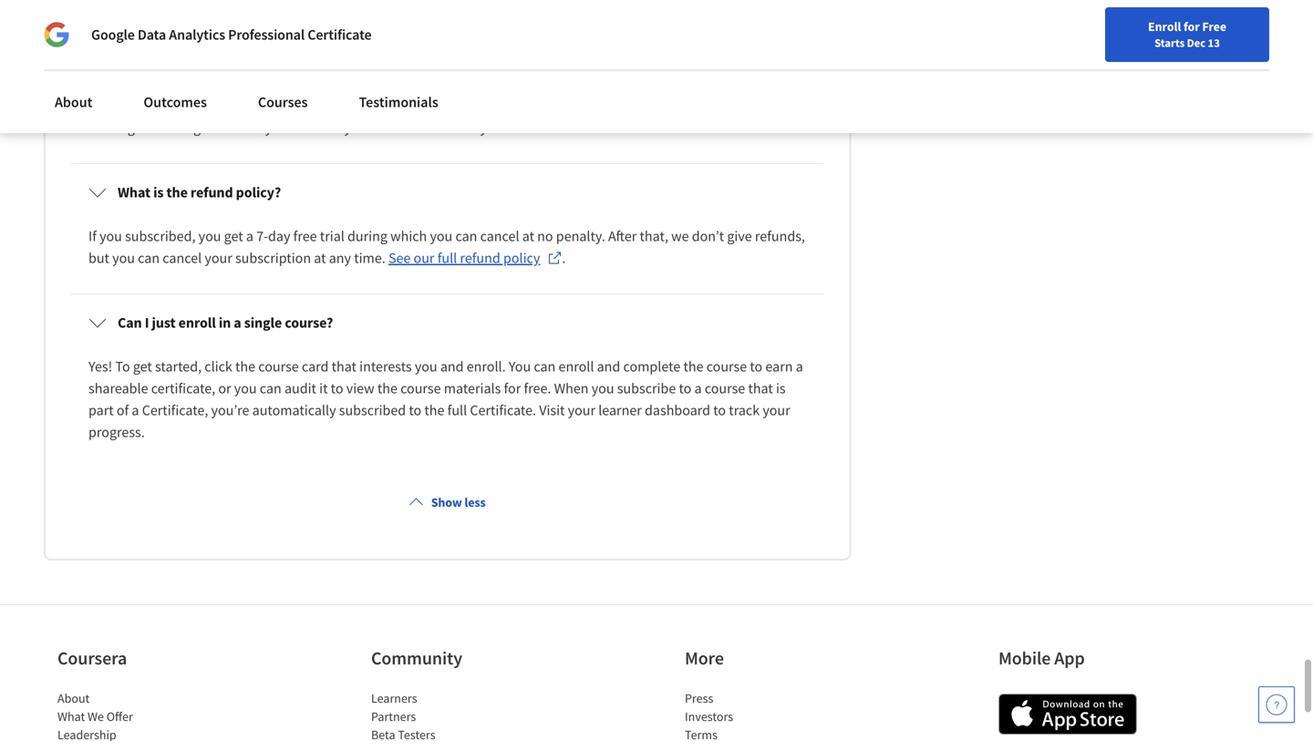 Task type: vqa. For each thing, say whether or not it's contained in the screenshot.
Certificate,
yes



Task type: locate. For each thing, give the bounding box(es) containing it.
1 horizontal spatial that
[[749, 379, 774, 398]]

show notifications image
[[1102, 23, 1124, 45]]

i
[[349, 53, 354, 71], [145, 314, 149, 332]]

our
[[414, 249, 435, 267]]

0 horizontal spatial in
[[219, 314, 231, 332]]

1 horizontal spatial for
[[1184, 18, 1200, 35]]

and up materials
[[441, 358, 464, 376]]

menu item
[[965, 18, 1083, 78]]

can left access
[[652, 97, 674, 115]]

0 horizontal spatial that
[[332, 358, 357, 376]]

free.
[[524, 379, 551, 398]]

1 vertical spatial cancel
[[163, 249, 202, 267]]

what left we
[[57, 709, 85, 725]]

1 horizontal spatial enroll
[[559, 358, 594, 376]]

need for i
[[356, 53, 388, 71]]

you right the interests
[[415, 358, 438, 376]]

1 vertical spatial that
[[749, 379, 774, 398]]

0 horizontal spatial for
[[504, 379, 521, 398]]

1 vertical spatial is
[[153, 183, 164, 202]]

a right of
[[132, 401, 139, 420]]

no
[[350, 97, 366, 115], [538, 227, 553, 245]]

0 vertical spatial or
[[465, 119, 478, 137]]

learners partners
[[371, 691, 417, 725]]

no up anywhere
[[350, 97, 366, 115]]

1 horizontal spatial or
[[465, 119, 478, 137]]

0 horizontal spatial i
[[145, 314, 149, 332]]

0 horizontal spatial what
[[57, 709, 85, 725]]

partners link
[[371, 709, 416, 725]]

1 vertical spatial about link
[[57, 691, 90, 707]]

online?
[[280, 53, 326, 71]]

cancel up policy
[[480, 227, 520, 245]]

0 horizontal spatial no
[[350, 97, 366, 115]]

device.
[[557, 119, 600, 137]]

a inside 'this course is completely online, so there's no need to show up to a classroom in person. you can access your lectures, readings and assignments anytime and anywhere via the web or your mobile device.'
[[487, 97, 495, 115]]

need
[[356, 53, 388, 71], [369, 97, 399, 115]]

no up opens in a new tab image
[[538, 227, 553, 245]]

list containing about
[[57, 690, 213, 742]]

to right up
[[472, 97, 485, 115]]

access
[[677, 97, 716, 115]]

1 vertical spatial you
[[509, 358, 531, 376]]

you right the person.
[[627, 97, 649, 115]]

about up readings
[[55, 93, 93, 111]]

for up certificate.
[[504, 379, 521, 398]]

any down trial
[[329, 249, 351, 267]]

1 vertical spatial full
[[448, 401, 467, 420]]

0 vertical spatial for
[[1184, 18, 1200, 35]]

classes
[[478, 53, 523, 71]]

if you subscribed, you get a 7-day free trial during which you can cancel at no penalty. after that, we don't give refunds, but you can cancel your subscription at any time.
[[89, 227, 808, 267]]

or right web
[[465, 119, 478, 137]]

enroll inside "dropdown button"
[[179, 314, 216, 332]]

list for more
[[685, 690, 840, 742]]

about inside the about what we offer
[[57, 691, 90, 707]]

of
[[117, 401, 129, 420]]

do
[[329, 53, 346, 71]]

about link for outcomes
[[44, 82, 103, 122]]

you down what is the refund policy?
[[199, 227, 221, 245]]

get left 7-
[[224, 227, 243, 245]]

0 vertical spatial in
[[525, 53, 538, 71]]

list item for more
[[685, 726, 840, 742]]

3 list item from the left
[[685, 726, 840, 742]]

but
[[89, 249, 109, 267]]

and left 'complete'
[[597, 358, 621, 376]]

1 horizontal spatial cancel
[[480, 227, 520, 245]]

1 vertical spatial no
[[538, 227, 553, 245]]

assignments
[[170, 119, 247, 137]]

in
[[525, 53, 538, 71], [563, 97, 575, 115], [219, 314, 231, 332]]

need up via
[[369, 97, 399, 115]]

learners
[[371, 691, 417, 707]]

refund inside dropdown button
[[191, 183, 233, 202]]

this course is completely online, so there's no need to show up to a classroom in person. you can access your lectures, readings and assignments anytime and anywhere via the web or your mobile device.
[[89, 97, 805, 137]]

your left mobile
[[480, 119, 508, 137]]

person.
[[578, 97, 624, 115]]

list containing learners
[[371, 690, 526, 742]]

1 vertical spatial about
[[57, 691, 90, 707]]

or
[[465, 119, 478, 137], [218, 379, 231, 398]]

0 vertical spatial get
[[224, 227, 243, 245]]

enroll
[[179, 314, 216, 332], [559, 358, 594, 376]]

via
[[392, 119, 410, 137]]

at
[[523, 227, 535, 245], [314, 249, 326, 267]]

1 horizontal spatial list item
[[371, 726, 526, 742]]

1 vertical spatial refund
[[460, 249, 501, 267]]

a right up
[[487, 97, 495, 115]]

0 horizontal spatial refund
[[191, 183, 233, 202]]

investors
[[685, 709, 734, 725]]

0 vertical spatial cancel
[[480, 227, 520, 245]]

about link down google image
[[44, 82, 103, 122]]

that up track at right
[[749, 379, 774, 398]]

enroll inside yes! to get started, click the course card that interests you and enroll. you can enroll and complete the course to earn a shareable certificate, or you can audit it to view the course materials for free. when you subscribe to a course that is part of a certificate, you're automatically subscribed to the full certificate. visit your learner dashboard to track your progress.
[[559, 358, 594, 376]]

to left the attend
[[391, 53, 404, 71]]

any inside 'is this course really 100% online? do i need to attend any classes in person?' dropdown button
[[451, 53, 475, 71]]

0 vertical spatial i
[[349, 53, 354, 71]]

in left the single at the top left
[[219, 314, 231, 332]]

about up what we offer link
[[57, 691, 90, 707]]

0 vertical spatial about link
[[44, 82, 103, 122]]

the up subscribed,
[[167, 183, 188, 202]]

your right access
[[719, 97, 747, 115]]

cancel
[[480, 227, 520, 245], [163, 249, 202, 267]]

don't
[[692, 227, 725, 245]]

2 horizontal spatial in
[[563, 97, 575, 115]]

free
[[1203, 18, 1227, 35]]

2 horizontal spatial list item
[[685, 726, 840, 742]]

this
[[89, 97, 114, 115]]

0 horizontal spatial list
[[57, 690, 213, 742]]

2 vertical spatial in
[[219, 314, 231, 332]]

is inside 'this course is completely online, so there's no need to show up to a classroom in person. you can access your lectures, readings and assignments anytime and anywhere via the web or your mobile device.'
[[160, 97, 170, 115]]

show
[[431, 494, 462, 511]]

2 vertical spatial is
[[776, 379, 786, 398]]

attend
[[407, 53, 449, 71]]

2 list item from the left
[[371, 726, 526, 742]]

0 vertical spatial that
[[332, 358, 357, 376]]

a left the single at the top left
[[234, 314, 241, 332]]

part
[[89, 401, 114, 420]]

3 list from the left
[[685, 690, 840, 742]]

1 vertical spatial enroll
[[559, 358, 594, 376]]

1 vertical spatial for
[[504, 379, 521, 398]]

need inside 'this course is completely online, so there's no need to show up to a classroom in person. you can access your lectures, readings and assignments anytime and anywhere via the web or your mobile device.'
[[369, 97, 399, 115]]

2 horizontal spatial list
[[685, 690, 840, 742]]

and
[[144, 119, 167, 137], [303, 119, 326, 137], [441, 358, 464, 376], [597, 358, 621, 376]]

can i just enroll in a single course? button
[[74, 297, 821, 348]]

lectures,
[[750, 97, 802, 115]]

enroll up when
[[559, 358, 594, 376]]

shareable
[[89, 379, 148, 398]]

0 vertical spatial any
[[451, 53, 475, 71]]

about for about
[[55, 93, 93, 111]]

list
[[57, 690, 213, 742], [371, 690, 526, 742], [685, 690, 840, 742]]

about link up what we offer link
[[57, 691, 90, 707]]

a left 7-
[[246, 227, 254, 245]]

course
[[158, 53, 200, 71], [117, 97, 157, 115], [258, 358, 299, 376], [707, 358, 747, 376], [401, 379, 441, 398], [705, 379, 746, 398]]

1 vertical spatial i
[[145, 314, 149, 332]]

0 horizontal spatial or
[[218, 379, 231, 398]]

refund
[[191, 183, 233, 202], [460, 249, 501, 267]]

1 vertical spatial any
[[329, 249, 351, 267]]

coursera image
[[22, 15, 138, 44]]

a right earn
[[796, 358, 804, 376]]

0 vertical spatial refund
[[191, 183, 233, 202]]

None search field
[[260, 11, 561, 48]]

a
[[487, 97, 495, 115], [246, 227, 254, 245], [234, 314, 241, 332], [796, 358, 804, 376], [695, 379, 702, 398], [132, 401, 139, 420]]

0 vertical spatial about
[[55, 93, 93, 111]]

for
[[1184, 18, 1200, 35], [504, 379, 521, 398]]

1 horizontal spatial list
[[371, 690, 526, 742]]

list item down investors "link"
[[685, 726, 840, 742]]

you up learner
[[592, 379, 615, 398]]

0 horizontal spatial list item
[[57, 726, 213, 742]]

the inside 'this course is completely online, so there's no need to show up to a classroom in person. you can access your lectures, readings and assignments anytime and anywhere via the web or your mobile device.'
[[413, 119, 433, 137]]

any right the attend
[[451, 53, 475, 71]]

is up subscribed,
[[153, 183, 164, 202]]

1 list item from the left
[[57, 726, 213, 742]]

list containing press
[[685, 690, 840, 742]]

analytics
[[169, 26, 225, 44]]

person?
[[540, 53, 591, 71]]

1 horizontal spatial refund
[[460, 249, 501, 267]]

you up free.
[[509, 358, 531, 376]]

get right to
[[133, 358, 152, 376]]

track
[[729, 401, 760, 420]]

can up see our full refund policy
[[456, 227, 478, 245]]

0 horizontal spatial cancel
[[163, 249, 202, 267]]

1 list from the left
[[57, 690, 213, 742]]

or up the "you're"
[[218, 379, 231, 398]]

to left earn
[[750, 358, 763, 376]]

0 vertical spatial is
[[160, 97, 170, 115]]

get
[[224, 227, 243, 245], [133, 358, 152, 376]]

yes! to get started, click the course card that interests you and enroll. you can enroll and complete the course to earn a shareable certificate, or you can audit it to view the course materials for free. when you subscribe to a course that is part of a certificate, you're automatically subscribed to the full certificate. visit your learner dashboard to track your progress.
[[89, 358, 807, 442]]

to right "subscribed"
[[409, 401, 422, 420]]

at up policy
[[523, 227, 535, 245]]

click
[[205, 358, 233, 376]]

need right do
[[356, 53, 388, 71]]

i right do
[[349, 53, 354, 71]]

1 horizontal spatial you
[[627, 97, 649, 115]]

google image
[[44, 22, 69, 47]]

list item down offer
[[57, 726, 213, 742]]

0 vertical spatial no
[[350, 97, 366, 115]]

for up "dec"
[[1184, 18, 1200, 35]]

0 vertical spatial enroll
[[179, 314, 216, 332]]

1 horizontal spatial get
[[224, 227, 243, 245]]

0 vertical spatial at
[[523, 227, 535, 245]]

1 horizontal spatial any
[[451, 53, 475, 71]]

course inside dropdown button
[[158, 53, 200, 71]]

refund left policy
[[460, 249, 501, 267]]

refund left "policy?" on the left top
[[191, 183, 233, 202]]

1 vertical spatial or
[[218, 379, 231, 398]]

1 vertical spatial what
[[57, 709, 85, 725]]

this
[[131, 53, 155, 71]]

get inside if you subscribed, you get a 7-day free trial during which you can cancel at no penalty. after that, we don't give refunds, but you can cancel your subscription at any time.
[[224, 227, 243, 245]]

at down trial
[[314, 249, 326, 267]]

1 vertical spatial get
[[133, 358, 152, 376]]

for inside enroll for free starts dec 13
[[1184, 18, 1200, 35]]

about what we offer
[[57, 691, 133, 725]]

policy?
[[236, 183, 281, 202]]

list item
[[57, 726, 213, 742], [371, 726, 526, 742], [685, 726, 840, 742]]

i left just
[[145, 314, 149, 332]]

0 horizontal spatial any
[[329, 249, 351, 267]]

what up subscribed,
[[118, 183, 151, 202]]

which
[[391, 227, 427, 245]]

refund inside see our full refund policy link
[[460, 249, 501, 267]]

is left completely
[[160, 97, 170, 115]]

list for coursera
[[57, 690, 213, 742]]

enroll right just
[[179, 314, 216, 332]]

0 horizontal spatial get
[[133, 358, 152, 376]]

1 vertical spatial need
[[369, 97, 399, 115]]

full down materials
[[448, 401, 467, 420]]

list item down partners
[[371, 726, 526, 742]]

in right "classes"
[[525, 53, 538, 71]]

in inside dropdown button
[[525, 53, 538, 71]]

press link
[[685, 691, 714, 707]]

more
[[685, 647, 724, 670]]

the right via
[[413, 119, 433, 137]]

you're
[[211, 401, 249, 420]]

to
[[115, 358, 130, 376]]

full right our
[[438, 249, 457, 267]]

1 horizontal spatial i
[[349, 53, 354, 71]]

anywhere
[[329, 119, 389, 137]]

that
[[332, 358, 357, 376], [749, 379, 774, 398]]

the down materials
[[425, 401, 445, 420]]

1 vertical spatial in
[[563, 97, 575, 115]]

that up the view
[[332, 358, 357, 376]]

2 list from the left
[[371, 690, 526, 742]]

about link
[[44, 82, 103, 122], [57, 691, 90, 707]]

is down earn
[[776, 379, 786, 398]]

1 horizontal spatial in
[[525, 53, 538, 71]]

mobile
[[999, 647, 1051, 670]]

in up device.
[[563, 97, 575, 115]]

your right track at right
[[763, 401, 791, 420]]

the right click
[[235, 358, 256, 376]]

a inside "dropdown button"
[[234, 314, 241, 332]]

0 horizontal spatial you
[[509, 358, 531, 376]]

1 horizontal spatial what
[[118, 183, 151, 202]]

time.
[[354, 249, 386, 267]]

0 horizontal spatial enroll
[[179, 314, 216, 332]]

need inside dropdown button
[[356, 53, 388, 71]]

0 vertical spatial what
[[118, 183, 151, 202]]

cancel down subscribed,
[[163, 249, 202, 267]]

1 horizontal spatial no
[[538, 227, 553, 245]]

enroll
[[1149, 18, 1182, 35]]

0 horizontal spatial at
[[314, 249, 326, 267]]

your down when
[[568, 401, 596, 420]]

your left subscription
[[205, 249, 232, 267]]

0 vertical spatial you
[[627, 97, 649, 115]]

list item for community
[[371, 726, 526, 742]]

100%
[[242, 53, 277, 71]]

0 vertical spatial need
[[356, 53, 388, 71]]

.
[[562, 249, 566, 267]]

what inside dropdown button
[[118, 183, 151, 202]]



Task type: describe. For each thing, give the bounding box(es) containing it.
the right 'complete'
[[684, 358, 704, 376]]

any inside if you subscribed, you get a 7-day free trial during which you can cancel at no penalty. after that, we don't give refunds, but you can cancel your subscription at any time.
[[329, 249, 351, 267]]

7-
[[256, 227, 268, 245]]

visit
[[539, 401, 565, 420]]

opens in a new tab image
[[548, 251, 562, 265]]

earn
[[766, 358, 793, 376]]

learners link
[[371, 691, 417, 707]]

is this course really 100% online? do i need to attend any classes in person? button
[[74, 36, 821, 88]]

a inside if you subscribed, you get a 7-day free trial during which you can cancel at no penalty. after that, we don't give refunds, but you can cancel your subscription at any time.
[[246, 227, 254, 245]]

to up dashboard
[[679, 379, 692, 398]]

subscribed,
[[125, 227, 196, 245]]

show less
[[431, 494, 486, 511]]

a up dashboard
[[695, 379, 702, 398]]

courses
[[258, 93, 308, 111]]

readings
[[89, 119, 141, 137]]

full inside yes! to get started, click the course card that interests you and enroll. you can enroll and complete the course to earn a shareable certificate, or you can audit it to view the course materials for free. when you subscribe to a course that is part of a certificate, you're automatically subscribed to the full certificate. visit your learner dashboard to track your progress.
[[448, 401, 467, 420]]

yes!
[[89, 358, 112, 376]]

0 vertical spatial full
[[438, 249, 457, 267]]

list for community
[[371, 690, 526, 742]]

if
[[89, 227, 97, 245]]

download on the app store image
[[999, 694, 1138, 735]]

no inside if you subscribed, you get a 7-day free trial during which you can cancel at no penalty. after that, we don't give refunds, but you can cancel your subscription at any time.
[[538, 227, 553, 245]]

about link for what we offer
[[57, 691, 90, 707]]

need for no
[[369, 97, 399, 115]]

day
[[268, 227, 291, 245]]

card
[[302, 358, 329, 376]]

when
[[554, 379, 589, 398]]

google data analytics professional certificate
[[91, 26, 372, 44]]

see our full refund policy
[[389, 249, 541, 267]]

free
[[293, 227, 317, 245]]

starts
[[1155, 36, 1185, 50]]

enroll.
[[467, 358, 506, 376]]

list item for coursera
[[57, 726, 213, 742]]

can down subscribed,
[[138, 249, 160, 267]]

learner
[[599, 401, 642, 420]]

i inside 'is this course really 100% online? do i need to attend any classes in person?' dropdown button
[[349, 53, 354, 71]]

view
[[346, 379, 375, 398]]

and down outcomes
[[144, 119, 167, 137]]

enroll for free starts dec 13
[[1149, 18, 1227, 50]]

subscription
[[235, 249, 311, 267]]

help center image
[[1266, 694, 1288, 716]]

certificate,
[[142, 401, 208, 420]]

less
[[465, 494, 486, 511]]

what is the refund policy?
[[118, 183, 281, 202]]

we
[[672, 227, 689, 245]]

mobile
[[511, 119, 554, 137]]

investors link
[[685, 709, 734, 725]]

course inside 'this course is completely online, so there's no need to show up to a classroom in person. you can access your lectures, readings and assignments anytime and anywhere via the web or your mobile device.'
[[117, 97, 157, 115]]

in inside 'this course is completely online, so there's no need to show up to a classroom in person. you can access your lectures, readings and assignments anytime and anywhere via the web or your mobile device.'
[[563, 97, 575, 115]]

after
[[609, 227, 637, 245]]

mobile app
[[999, 647, 1085, 670]]

community
[[371, 647, 463, 670]]

the down the interests
[[378, 379, 398, 398]]

online,
[[244, 97, 286, 115]]

to left track at right
[[714, 401, 726, 420]]

you up our
[[430, 227, 453, 245]]

give
[[727, 227, 752, 245]]

1 vertical spatial at
[[314, 249, 326, 267]]

materials
[[444, 379, 501, 398]]

progress.
[[89, 423, 145, 442]]

certificate.
[[470, 401, 537, 420]]

courses link
[[247, 82, 319, 122]]

can inside 'this course is completely online, so there's no need to show up to a classroom in person. you can access your lectures, readings and assignments anytime and anywhere via the web or your mobile device.'
[[652, 97, 674, 115]]

google
[[91, 26, 135, 44]]

outcomes
[[144, 93, 207, 111]]

see
[[389, 249, 411, 267]]

for inside yes! to get started, click the course card that interests you and enroll. you can enroll and complete the course to earn a shareable certificate, or you can audit it to view the course materials for free. when you subscribe to a course that is part of a certificate, you're automatically subscribed to the full certificate. visit your learner dashboard to track your progress.
[[504, 379, 521, 398]]

certificate,
[[151, 379, 215, 398]]

and down "there's"
[[303, 119, 326, 137]]

outcomes link
[[133, 82, 218, 122]]

dashboard
[[645, 401, 711, 420]]

policy
[[504, 249, 541, 267]]

is inside dropdown button
[[153, 183, 164, 202]]

is this course really 100% online? do i need to attend any classes in person?
[[118, 53, 591, 71]]

web
[[436, 119, 462, 137]]

subscribe
[[617, 379, 676, 398]]

show less button
[[402, 486, 493, 519]]

to up via
[[402, 97, 415, 115]]

in inside "dropdown button"
[[219, 314, 231, 332]]

coursera
[[57, 647, 127, 670]]

press
[[685, 691, 714, 707]]

or inside yes! to get started, click the course card that interests you and enroll. you can enroll and complete the course to earn a shareable certificate, or you can audit it to view the course materials for free. when you subscribe to a course that is part of a certificate, you're automatically subscribed to the full certificate. visit your learner dashboard to track your progress.
[[218, 379, 231, 398]]

there's
[[306, 97, 347, 115]]

is inside yes! to get started, click the course card that interests you and enroll. you can enroll and complete the course to earn a shareable certificate, or you can audit it to view the course materials for free. when you subscribe to a course that is part of a certificate, you're automatically subscribed to the full certificate. visit your learner dashboard to track your progress.
[[776, 379, 786, 398]]

up
[[453, 97, 469, 115]]

can i just enroll in a single course?
[[118, 314, 333, 332]]

press investors
[[685, 691, 734, 725]]

or inside 'this course is completely online, so there's no need to show up to a classroom in person. you can access your lectures, readings and assignments anytime and anywhere via the web or your mobile device.'
[[465, 119, 478, 137]]

refund for policy?
[[191, 183, 233, 202]]

refund for policy
[[460, 249, 501, 267]]

offer
[[107, 709, 133, 725]]

subscribed
[[339, 401, 406, 420]]

the inside dropdown button
[[167, 183, 188, 202]]

i inside can i just enroll in a single course? "dropdown button"
[[145, 314, 149, 332]]

we
[[88, 709, 104, 725]]

see our full refund policy link
[[389, 247, 562, 269]]

get inside yes! to get started, click the course card that interests you and enroll. you can enroll and complete the course to earn a shareable certificate, or you can audit it to view the course materials for free. when you subscribe to a course that is part of a certificate, you're automatically subscribed to the full certificate. visit your learner dashboard to track your progress.
[[133, 358, 152, 376]]

about for about what we offer
[[57, 691, 90, 707]]

anytime
[[250, 119, 300, 137]]

what we offer link
[[57, 709, 133, 725]]

can left audit
[[260, 379, 282, 398]]

you inside 'this course is completely online, so there's no need to show up to a classroom in person. you can access your lectures, readings and assignments anytime and anywhere via the web or your mobile device.'
[[627, 97, 649, 115]]

what is the refund policy? button
[[74, 167, 821, 218]]

really
[[203, 53, 239, 71]]

started,
[[155, 358, 202, 376]]

to right it on the bottom left of the page
[[331, 379, 344, 398]]

you up the "you're"
[[234, 379, 257, 398]]

so
[[289, 97, 303, 115]]

you right if
[[100, 227, 122, 245]]

that,
[[640, 227, 669, 245]]

automatically
[[252, 401, 336, 420]]

13
[[1209, 36, 1221, 50]]

to inside dropdown button
[[391, 53, 404, 71]]

course?
[[285, 314, 333, 332]]

audit
[[285, 379, 317, 398]]

you right but
[[112, 249, 135, 267]]

penalty.
[[556, 227, 606, 245]]

refunds,
[[755, 227, 806, 245]]

you inside yes! to get started, click the course card that interests you and enroll. you can enroll and complete the course to earn a shareable certificate, or you can audit it to view the course materials for free. when you subscribe to a course that is part of a certificate, you're automatically subscribed to the full certificate. visit your learner dashboard to track your progress.
[[509, 358, 531, 376]]

no inside 'this course is completely online, so there's no need to show up to a classroom in person. you can access your lectures, readings and assignments anytime and anywhere via the web or your mobile device.'
[[350, 97, 366, 115]]

what inside the about what we offer
[[57, 709, 85, 725]]

your inside if you subscribed, you get a 7-day free trial during which you can cancel at no penalty. after that, we don't give refunds, but you can cancel your subscription at any time.
[[205, 249, 232, 267]]

1 horizontal spatial at
[[523, 227, 535, 245]]

complete
[[624, 358, 681, 376]]

completely
[[173, 97, 241, 115]]

single
[[244, 314, 282, 332]]

can up free.
[[534, 358, 556, 376]]



